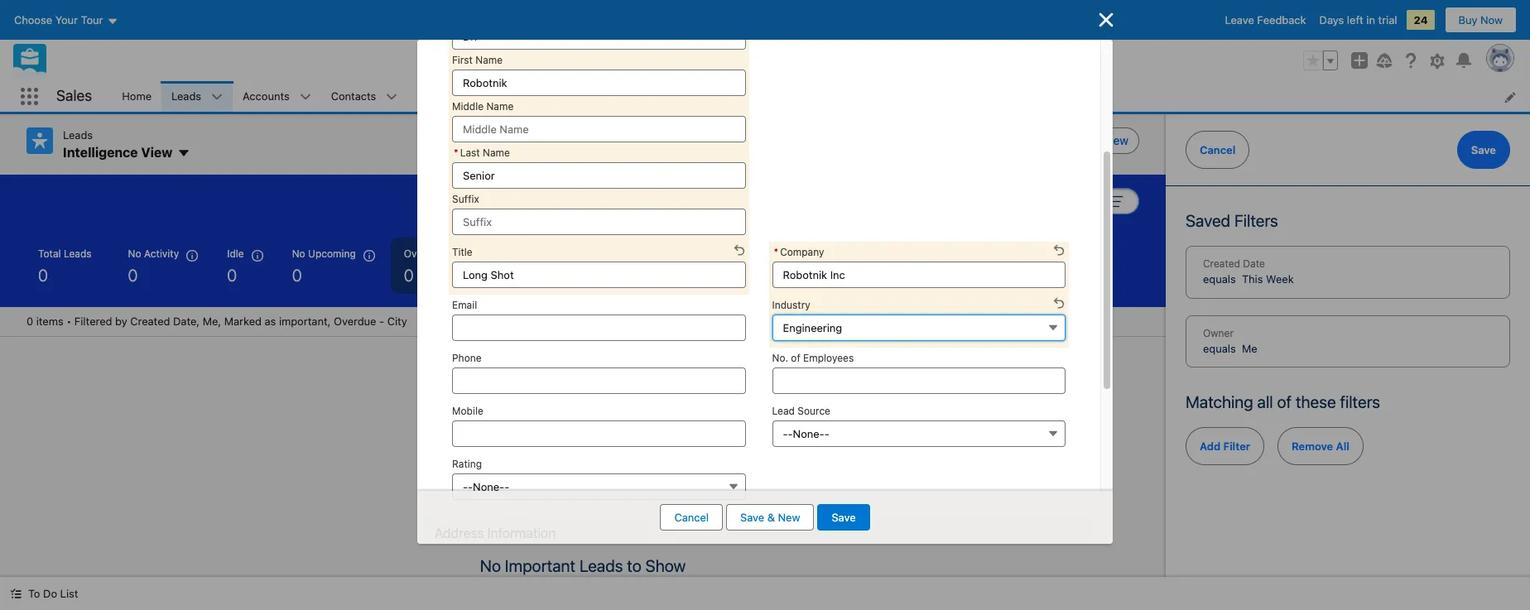Task type: locate. For each thing, give the bounding box(es) containing it.
leads
[[172, 89, 201, 103], [63, 128, 93, 142], [64, 248, 92, 260], [580, 557, 623, 576]]

1 vertical spatial of
[[1278, 393, 1292, 412]]

city
[[387, 315, 407, 328]]

first name
[[452, 53, 503, 66]]

1 vertical spatial cancel
[[675, 511, 709, 524]]

2 equals from the top
[[1204, 342, 1237, 355]]

company
[[781, 246, 825, 258]]

0
[[38, 266, 48, 285], [128, 266, 138, 285], [227, 266, 237, 285], [292, 266, 302, 285], [404, 266, 414, 285], [480, 266, 490, 285], [566, 266, 576, 285], [27, 315, 33, 328]]

no left activity
[[128, 248, 141, 260]]

1 equals from the top
[[1204, 273, 1237, 286]]

leads list item
[[162, 81, 233, 112]]

created date equals this week
[[1204, 258, 1295, 286]]

1 horizontal spatial upcoming
[[566, 248, 614, 260]]

0 inside overdue 0
[[404, 266, 414, 285]]

* left company
[[774, 246, 779, 258]]

0 vertical spatial list
[[1081, 133, 1100, 147]]

0 horizontal spatial of
[[791, 352, 801, 364]]

engineering
[[783, 321, 843, 334]]

dashboards link
[[673, 81, 753, 112]]

0 items • filtered by created date, me, marked as important, overdue - city status
[[27, 315, 407, 328]]

feedback
[[1258, 13, 1307, 27]]

0 horizontal spatial *
[[454, 146, 459, 159]]

view for intelligence view
[[141, 145, 173, 159]]

equals
[[1204, 273, 1237, 286], [1204, 342, 1237, 355]]

cancel for the leftmost cancel "button"
[[675, 511, 709, 524]]

0 up city
[[404, 266, 414, 285]]

1 vertical spatial *
[[774, 246, 779, 258]]

important
[[472, 584, 521, 597]]

me
[[1243, 342, 1258, 355]]

leads inside total leads 0
[[64, 248, 92, 260]]

1 upcoming from the left
[[308, 248, 356, 260]]

none-
[[793, 427, 825, 440], [473, 480, 505, 493]]

calendar link
[[518, 81, 583, 112]]

no for upcoming
[[292, 248, 305, 260]]

overdue left title
[[404, 248, 444, 260]]

0 horizontal spatial you
[[423, 584, 441, 597]]

1 vertical spatial cancel button
[[661, 505, 723, 531]]

Suffix text field
[[452, 208, 746, 235]]

0 vertical spatial cancel button
[[1186, 131, 1250, 169]]

leads link
[[162, 81, 211, 112]]

due today 0
[[480, 248, 530, 285]]

of
[[791, 352, 801, 364], [1278, 393, 1292, 412]]

filters
[[1341, 393, 1381, 412]]

2 horizontal spatial save
[[1472, 143, 1497, 157]]

activity
[[144, 248, 179, 260]]

forecasts
[[614, 89, 663, 103]]

0 vertical spatial to
[[627, 557, 642, 576]]

1 vertical spatial name
[[487, 100, 514, 112]]

contacts
[[331, 89, 376, 103]]

cancel for the rightmost cancel "button"
[[1200, 143, 1236, 157]]

0 vertical spatial none-
[[793, 427, 825, 440]]

list
[[112, 81, 1531, 112]]

leads right total
[[64, 248, 92, 260]]

want
[[598, 584, 622, 597]]

no right idle
[[292, 248, 305, 260]]

1 horizontal spatial cancel
[[1200, 143, 1236, 157]]

none- inside rating button
[[473, 480, 505, 493]]

you right that in the bottom left of the page
[[577, 584, 595, 597]]

group down days
[[1304, 51, 1339, 70]]

key performance indicators group
[[0, 238, 1166, 307]]

Rating button
[[452, 473, 746, 500]]

--none-- inside rating button
[[463, 480, 510, 493]]

--none-- inside lead source button
[[783, 427, 830, 440]]

0 vertical spatial *
[[454, 146, 459, 159]]

date
[[1244, 258, 1266, 270]]

save & new
[[741, 511, 801, 524]]

group down list view button
[[1060, 188, 1140, 215]]

days
[[1320, 13, 1345, 27]]

that
[[554, 584, 574, 597]]

0 vertical spatial overdue
[[404, 248, 444, 260]]

total leads 0
[[38, 248, 92, 285]]

overdue left city
[[334, 315, 377, 328]]

--none-- down rating
[[463, 480, 510, 493]]

name right first
[[476, 53, 503, 66]]

* left last
[[454, 146, 459, 159]]

name
[[476, 53, 503, 66], [487, 100, 514, 112], [483, 146, 510, 159]]

cancel up saved
[[1200, 143, 1236, 157]]

--none-- down lead source
[[783, 427, 830, 440]]

0 horizontal spatial group
[[1060, 188, 1140, 215]]

2 horizontal spatial no
[[480, 557, 501, 576]]

1 horizontal spatial list
[[1081, 133, 1100, 147]]

list view button
[[1070, 128, 1140, 154]]

dashboards list item
[[673, 81, 775, 112]]

No. of Employees text field
[[773, 367, 1066, 394]]

0 vertical spatial group
[[1304, 51, 1339, 70]]

cancel button up saved
[[1186, 131, 1250, 169]]

0 horizontal spatial save button
[[818, 505, 870, 531]]

opportunities
[[418, 89, 487, 103]]

overdue
[[404, 248, 444, 260], [334, 315, 377, 328]]

accounts list item
[[233, 81, 321, 112]]

last
[[460, 146, 480, 159]]

0 items • filtered by created date, me, marked as important, overdue - city
[[27, 315, 407, 328]]

0 horizontal spatial --none--
[[463, 480, 510, 493]]

0 vertical spatial name
[[476, 53, 503, 66]]

to do list
[[28, 587, 78, 601]]

0 horizontal spatial no
[[128, 248, 141, 260]]

matching all of these filters
[[1186, 393, 1381, 412]]

no upcoming
[[292, 248, 356, 260]]

1 horizontal spatial you
[[577, 584, 595, 597]]

0 horizontal spatial list
[[60, 587, 78, 601]]

0 horizontal spatial overdue
[[334, 315, 377, 328]]

cancel button
[[1186, 131, 1250, 169], [661, 505, 723, 531]]

here.
[[750, 584, 775, 597]]

accounts link
[[233, 81, 300, 112]]

leave
[[1226, 13, 1255, 27]]

to
[[627, 557, 642, 576], [625, 584, 635, 597]]

1 horizontal spatial no
[[292, 248, 305, 260]]

0 up email text box
[[566, 266, 576, 285]]

equals down owner
[[1204, 342, 1237, 355]]

1 horizontal spatial --none--
[[783, 427, 830, 440]]

these
[[1296, 393, 1337, 412]]

1 horizontal spatial created
[[1204, 258, 1241, 270]]

0 vertical spatial created
[[1204, 258, 1241, 270]]

--none-- for lead source
[[783, 427, 830, 440]]

0 down total
[[38, 266, 48, 285]]

no inside no important leads to show when you mark important leads that you want to track, you'll find them here.
[[480, 557, 501, 576]]

upcoming up important,
[[308, 248, 356, 260]]

trial
[[1379, 13, 1398, 27]]

equals left this
[[1204, 273, 1237, 286]]

0 inside total leads 0
[[38, 266, 48, 285]]

equals inside owner equals me
[[1204, 342, 1237, 355]]

upcoming
[[308, 248, 356, 260], [566, 248, 614, 260]]

0 vertical spatial save button
[[1458, 131, 1511, 169]]

&
[[768, 511, 775, 524]]

created inside created date equals this week
[[1204, 258, 1241, 270]]

1 vertical spatial list
[[60, 587, 78, 601]]

1 horizontal spatial view
[[1103, 133, 1129, 147]]

group
[[1304, 51, 1339, 70], [1060, 188, 1140, 215]]

days left in trial
[[1320, 13, 1398, 27]]

this
[[1243, 273, 1264, 286]]

* company
[[774, 246, 825, 258]]

0 vertical spatial --none--
[[783, 427, 830, 440]]

suffix
[[452, 193, 479, 205]]

text default image
[[10, 588, 22, 600]]

0 horizontal spatial view
[[141, 145, 173, 159]]

* for * last name
[[454, 146, 459, 159]]

* last name
[[454, 146, 510, 159]]

1 vertical spatial overdue
[[334, 315, 377, 328]]

name right middle on the left top
[[487, 100, 514, 112]]

--none--
[[783, 427, 830, 440], [463, 480, 510, 493]]

sales
[[56, 87, 92, 105]]

name right last
[[483, 146, 510, 159]]

you
[[423, 584, 441, 597], [577, 584, 595, 597]]

1 horizontal spatial *
[[774, 246, 779, 258]]

view inside list view button
[[1103, 133, 1129, 147]]

Industry button
[[773, 314, 1066, 341]]

Last Name text field
[[452, 162, 746, 188]]

save button
[[1458, 131, 1511, 169], [818, 505, 870, 531]]

1 vertical spatial save button
[[818, 505, 870, 531]]

None text field
[[773, 261, 1066, 288]]

none- down source at the bottom right of page
[[793, 427, 825, 440]]

0 horizontal spatial none-
[[473, 480, 505, 493]]

none- down rating
[[473, 480, 505, 493]]

leads up the want
[[580, 557, 623, 576]]

0 down due
[[480, 266, 490, 285]]

cancel button up "show" at the left bottom of page
[[661, 505, 723, 531]]

cancel up "show" at the left bottom of page
[[675, 511, 709, 524]]

created right by
[[130, 315, 170, 328]]

created left "date"
[[1204, 258, 1241, 270]]

1 vertical spatial to
[[625, 584, 635, 597]]

leads inside list item
[[172, 89, 201, 103]]

leads right home in the left of the page
[[172, 89, 201, 103]]

0 vertical spatial cancel
[[1200, 143, 1236, 157]]

forecasts link
[[604, 81, 673, 112]]

1 vertical spatial --none--
[[463, 480, 510, 493]]

1 horizontal spatial of
[[1278, 393, 1292, 412]]

lead
[[773, 405, 795, 417]]

to do list button
[[0, 577, 88, 611]]

0 vertical spatial equals
[[1204, 273, 1237, 286]]

due
[[480, 248, 499, 260]]

1 vertical spatial created
[[130, 315, 170, 328]]

of right all
[[1278, 393, 1292, 412]]

in
[[1367, 13, 1376, 27]]

1 horizontal spatial group
[[1304, 51, 1339, 70]]

none- for lead source
[[793, 427, 825, 440]]

to up track,
[[627, 557, 642, 576]]

you left mark
[[423, 584, 441, 597]]

save
[[1472, 143, 1497, 157], [741, 511, 765, 524], [832, 511, 856, 524]]

no up important
[[480, 557, 501, 576]]

mobile
[[452, 405, 484, 417]]

1 vertical spatial equals
[[1204, 342, 1237, 355]]

1 horizontal spatial none-
[[793, 427, 825, 440]]

0 horizontal spatial cancel
[[675, 511, 709, 524]]

leads
[[524, 584, 551, 597]]

title
[[452, 246, 473, 258]]

no.
[[773, 352, 789, 364]]

leave feedback
[[1226, 13, 1307, 27]]

0 horizontal spatial upcoming
[[308, 248, 356, 260]]

2 vertical spatial name
[[483, 146, 510, 159]]

none- inside lead source button
[[793, 427, 825, 440]]

1 horizontal spatial overdue
[[404, 248, 444, 260]]

to right the want
[[625, 584, 635, 597]]

no
[[128, 248, 141, 260], [292, 248, 305, 260], [480, 557, 501, 576]]

of right no.
[[791, 352, 801, 364]]

1 vertical spatial none-
[[473, 480, 505, 493]]

0 horizontal spatial save
[[741, 511, 765, 524]]

week
[[1267, 273, 1295, 286]]

rating
[[452, 458, 482, 470]]

upcoming up 'title' text box
[[566, 248, 614, 260]]

all
[[1337, 440, 1350, 453]]

1 horizontal spatial save
[[832, 511, 856, 524]]



Task type: describe. For each thing, give the bounding box(es) containing it.
opportunities list item
[[408, 81, 518, 112]]

add
[[1200, 440, 1221, 453]]

idle
[[227, 248, 244, 260]]

Title text field
[[452, 261, 746, 288]]

remove all button
[[1278, 427, 1364, 466]]

1 horizontal spatial save button
[[1458, 131, 1511, 169]]

name for first name
[[476, 53, 503, 66]]

all
[[1258, 393, 1274, 412]]

no important leads to show when you mark important leads that you want to track, you'll find them here.
[[391, 557, 775, 597]]

accounts
[[243, 89, 290, 103]]

source
[[798, 405, 831, 417]]

leads up the intelligence
[[63, 128, 93, 142]]

track,
[[638, 584, 666, 597]]

0 vertical spatial of
[[791, 352, 801, 364]]

me,
[[203, 315, 221, 328]]

today
[[502, 248, 530, 260]]

marked
[[224, 315, 262, 328]]

address information
[[435, 526, 556, 541]]

filtered
[[74, 315, 112, 328]]

filter
[[1224, 440, 1251, 453]]

home
[[122, 89, 152, 103]]

items
[[36, 315, 64, 328]]

search...
[[606, 54, 651, 67]]

overdue inside key performance indicators group
[[404, 248, 444, 260]]

none- for rating
[[473, 480, 505, 493]]

list view
[[1081, 133, 1129, 147]]

1 vertical spatial group
[[1060, 188, 1140, 215]]

lead source
[[773, 405, 831, 417]]

important,
[[279, 315, 331, 328]]

list containing home
[[112, 81, 1531, 112]]

calendar
[[528, 89, 573, 103]]

them
[[721, 584, 747, 597]]

* for * company
[[774, 246, 779, 258]]

matching
[[1186, 393, 1254, 412]]

dr.
[[463, 29, 477, 43]]

equals inside created date equals this week
[[1204, 273, 1237, 286]]

employees
[[804, 352, 854, 364]]

24
[[1415, 13, 1429, 27]]

inverse image
[[1097, 10, 1117, 30]]

as
[[265, 315, 276, 328]]

opportunities link
[[408, 81, 497, 112]]

view for list view
[[1103, 133, 1129, 147]]

industry
[[773, 299, 811, 311]]

date,
[[173, 315, 200, 328]]

when
[[391, 584, 420, 597]]

first
[[452, 53, 473, 66]]

save & new button
[[727, 505, 815, 531]]

save inside 'button'
[[741, 511, 765, 524]]

add filter button
[[1186, 427, 1265, 466]]

2 upcoming from the left
[[566, 248, 614, 260]]

2 you from the left
[[577, 584, 595, 597]]

show
[[646, 557, 686, 576]]

Middle Name text field
[[452, 116, 746, 142]]

contacts list item
[[321, 81, 408, 112]]

0 left 'items'
[[27, 315, 33, 328]]

Lead Source button
[[773, 420, 1066, 447]]

total
[[38, 248, 61, 260]]

Phone text field
[[452, 367, 746, 394]]

add filter
[[1200, 440, 1251, 453]]

by
[[115, 315, 127, 328]]

now
[[1481, 13, 1504, 27]]

buy
[[1459, 13, 1478, 27]]

middle
[[452, 100, 484, 112]]

--none-- for rating
[[463, 480, 510, 493]]

owner
[[1204, 327, 1234, 339]]

Salutation, Dr. button
[[452, 23, 746, 49]]

0 horizontal spatial created
[[130, 315, 170, 328]]

leads inside no important leads to show when you mark important leads that you want to track, you'll find them here.
[[580, 557, 623, 576]]

email
[[452, 299, 477, 311]]

overdue 0
[[404, 248, 444, 285]]

calendar list item
[[518, 81, 604, 112]]

no for activity
[[128, 248, 141, 260]]

saved filters
[[1186, 211, 1279, 230]]

list view group
[[930, 128, 1140, 154]]

saved
[[1186, 211, 1231, 230]]

phone
[[452, 352, 482, 364]]

no for important
[[480, 557, 501, 576]]

new
[[778, 511, 801, 524]]

no activity
[[128, 248, 179, 260]]

0 down no activity
[[128, 266, 138, 285]]

0 down no upcoming
[[292, 266, 302, 285]]

0 horizontal spatial cancel button
[[661, 505, 723, 531]]

Mobile text field
[[452, 420, 746, 447]]

remove all
[[1292, 440, 1350, 453]]

leave feedback link
[[1226, 13, 1307, 27]]

search... button
[[574, 47, 905, 74]]

intelligence view
[[63, 145, 173, 159]]

list inside group
[[1081, 133, 1100, 147]]

left
[[1348, 13, 1364, 27]]

0 inside due today 0
[[480, 266, 490, 285]]

buy now button
[[1445, 7, 1518, 33]]

intelligence
[[63, 145, 138, 159]]

middle name
[[452, 100, 514, 112]]

Email text field
[[452, 314, 746, 341]]

filters
[[1235, 211, 1279, 230]]

information
[[488, 526, 556, 541]]

1 you from the left
[[423, 584, 441, 597]]

owner equals me
[[1204, 327, 1258, 355]]

First Name text field
[[452, 69, 746, 96]]

name for middle name
[[487, 100, 514, 112]]

1 horizontal spatial cancel button
[[1186, 131, 1250, 169]]

address
[[435, 526, 484, 541]]

0 down idle
[[227, 266, 237, 285]]

home link
[[112, 81, 162, 112]]

•
[[66, 315, 72, 328]]



Task type: vqa. For each thing, say whether or not it's contained in the screenshot.
DISCUSS LATEST MARKETING WHITEPAPER (SAMPLE)
no



